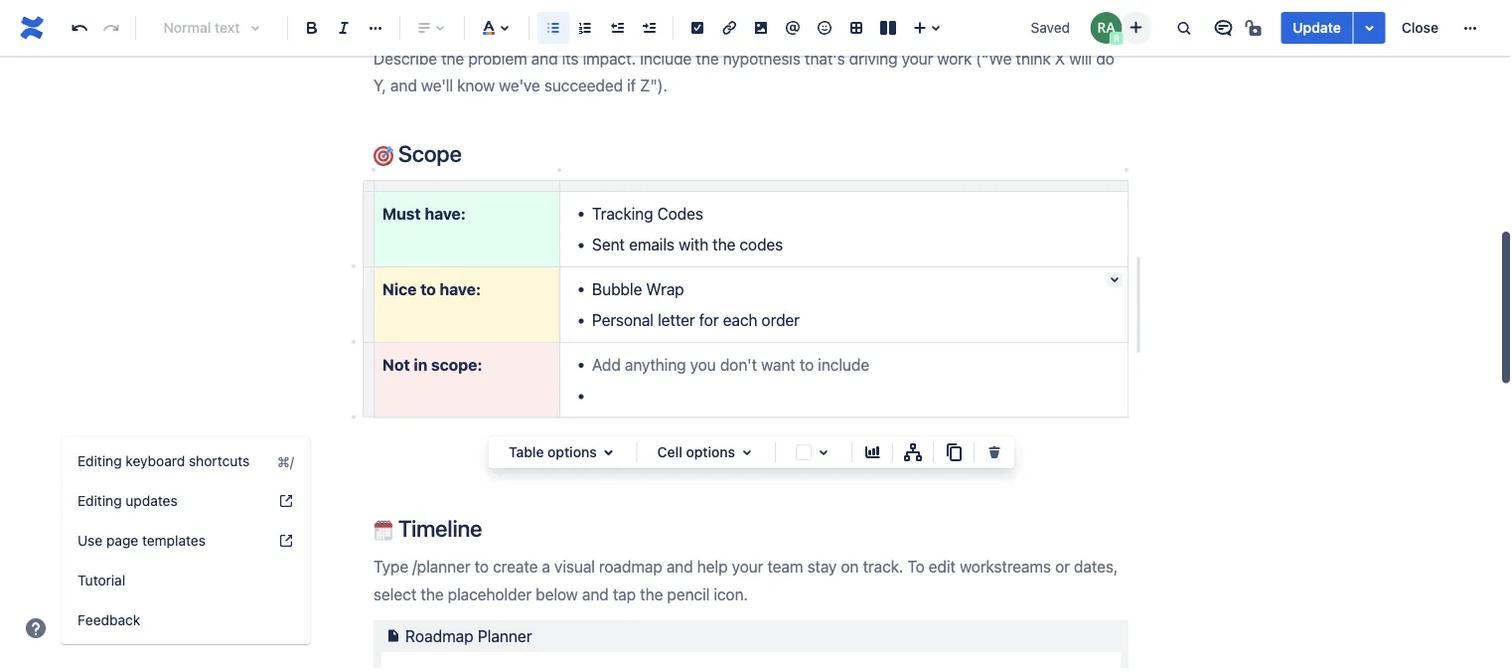 Task type: vqa. For each thing, say whether or not it's contained in the screenshot.
have:
yes



Task type: locate. For each thing, give the bounding box(es) containing it.
:calendar_spiral: image
[[374, 520, 394, 540], [374, 520, 394, 540]]

1 vertical spatial editing
[[78, 493, 122, 509]]

table image
[[845, 16, 869, 40]]

1 horizontal spatial options
[[686, 444, 736, 460]]

help image down help icon
[[278, 533, 294, 549]]

bullet list ⌘⇧8 image
[[542, 16, 566, 40]]

numbered list ⌘⇧7 image
[[574, 16, 597, 40]]

expand dropdown menu image
[[736, 440, 759, 464]]

action item image
[[686, 16, 710, 40]]

undo ⌘z image
[[68, 16, 91, 40]]

must have:
[[383, 204, 466, 223]]

1 options from the left
[[548, 444, 597, 460]]

use page templates link
[[62, 521, 310, 561]]

help image
[[278, 533, 294, 549], [24, 616, 48, 640]]

:dart: image
[[374, 146, 394, 166], [374, 146, 394, 166]]

have:
[[425, 204, 466, 223], [440, 279, 481, 298]]

in
[[414, 355, 428, 374]]

1 horizontal spatial help image
[[278, 533, 294, 549]]

saved
[[1031, 19, 1071, 36]]

editing for editing keyboard shortcuts
[[78, 453, 122, 469]]

0 horizontal spatial options
[[548, 444, 597, 460]]

options for table options
[[548, 444, 597, 460]]

more image
[[1459, 16, 1483, 40]]

editing
[[78, 453, 122, 469], [78, 493, 122, 509]]

tracking codes
[[592, 204, 704, 223]]

close
[[1402, 19, 1439, 36]]

outdent ⇧tab image
[[605, 16, 629, 40]]

1 vertical spatial have:
[[440, 279, 481, 298]]

2 options from the left
[[686, 444, 736, 460]]

adjust update settings image
[[1359, 16, 1382, 40]]

2 editing from the top
[[78, 493, 122, 509]]

confluence image
[[16, 12, 48, 44]]

cell background image
[[812, 440, 836, 464]]

with
[[679, 235, 709, 254]]

sent
[[592, 235, 625, 254]]

bubble wrap
[[592, 279, 685, 298]]

not
[[383, 355, 410, 374]]

order
[[762, 311, 800, 330]]

confluence image
[[16, 12, 48, 44]]

shortcuts
[[189, 453, 250, 469]]

options right cell
[[686, 444, 736, 460]]

1 editing from the top
[[78, 453, 122, 469]]

emails
[[629, 235, 675, 254]]

invite to edit image
[[1125, 15, 1148, 39]]

have: right must
[[425, 204, 466, 223]]

for
[[700, 311, 719, 330]]

letter
[[658, 311, 695, 330]]

add image, video, or file image
[[750, 16, 773, 40]]

options right table
[[548, 444, 597, 460]]

0 horizontal spatial help image
[[24, 616, 48, 640]]

nice to have:
[[383, 279, 481, 298]]

scope:
[[431, 355, 483, 374]]

keyboard
[[126, 453, 185, 469]]

feedback
[[78, 612, 140, 628]]

layouts image
[[877, 16, 901, 40]]

editing updates
[[78, 493, 178, 509]]

roadmap planner
[[406, 626, 532, 645]]

editing up use
[[78, 493, 122, 509]]

ruby anderson image
[[1091, 12, 1123, 44]]

0 vertical spatial editing
[[78, 453, 122, 469]]

personal
[[592, 311, 654, 330]]

0 vertical spatial help image
[[278, 533, 294, 549]]

options
[[548, 444, 597, 460], [686, 444, 736, 460]]

help image
[[278, 493, 294, 509]]

indent tab image
[[637, 16, 661, 40]]

close button
[[1390, 12, 1451, 44]]

update button
[[1282, 12, 1354, 44]]

editing up editing updates
[[78, 453, 122, 469]]

have: right the to
[[440, 279, 481, 298]]

help image left feedback
[[24, 616, 48, 640]]



Task type: describe. For each thing, give the bounding box(es) containing it.
⌘/
[[278, 453, 294, 469]]

no restrictions image
[[1244, 16, 1268, 40]]

manage connected data image
[[902, 440, 925, 464]]

use
[[78, 532, 103, 549]]

each
[[723, 311, 758, 330]]

table
[[509, 444, 544, 460]]

tutorial
[[78, 572, 125, 588]]

options for cell options
[[686, 444, 736, 460]]

update
[[1294, 19, 1342, 36]]

editing updates link
[[62, 481, 310, 521]]

codes
[[740, 235, 784, 254]]

mention image
[[781, 16, 805, 40]]

feedback button
[[62, 600, 310, 640]]

templates
[[142, 532, 206, 549]]

table options button
[[497, 440, 629, 464]]

chart image
[[861, 440, 885, 464]]

roadmap
[[406, 626, 474, 645]]

table options
[[509, 444, 597, 460]]

bubble
[[592, 279, 643, 298]]

must
[[383, 204, 421, 223]]

cell options button
[[646, 440, 767, 464]]

1 vertical spatial help image
[[24, 616, 48, 640]]

editing for editing updates
[[78, 493, 122, 509]]

italic ⌘i image
[[332, 16, 356, 40]]

to
[[421, 279, 436, 298]]

planner
[[478, 626, 532, 645]]

sent emails with the codes
[[592, 235, 784, 254]]

find and replace image
[[1172, 16, 1196, 40]]

copy image
[[942, 440, 966, 464]]

help image inside use page templates link
[[278, 533, 294, 549]]

0 vertical spatial have:
[[425, 204, 466, 223]]

link image
[[718, 16, 742, 40]]

cell
[[658, 444, 683, 460]]

remove image
[[983, 440, 1007, 464]]

emoji image
[[813, 16, 837, 40]]

comment icon image
[[1212, 16, 1236, 40]]

more formatting image
[[364, 16, 388, 40]]

timeline
[[394, 514, 482, 541]]

expand dropdown menu image
[[597, 440, 621, 464]]

personal letter for each order
[[592, 311, 800, 330]]

scope
[[394, 140, 462, 167]]

codes
[[658, 204, 704, 223]]

not in scope:
[[383, 355, 483, 374]]

redo ⌘⇧z image
[[99, 16, 123, 40]]

bold ⌘b image
[[300, 16, 324, 40]]

use page templates
[[78, 532, 206, 549]]

updates
[[126, 493, 178, 509]]

editing keyboard shortcuts
[[78, 453, 250, 469]]

tutorial button
[[62, 561, 310, 600]]

wrap
[[647, 279, 685, 298]]

tracking
[[592, 204, 654, 223]]

nice
[[383, 279, 417, 298]]

page
[[106, 532, 138, 549]]

roadmap planner image
[[382, 624, 406, 648]]

the
[[713, 235, 736, 254]]

cell options
[[658, 444, 736, 460]]



